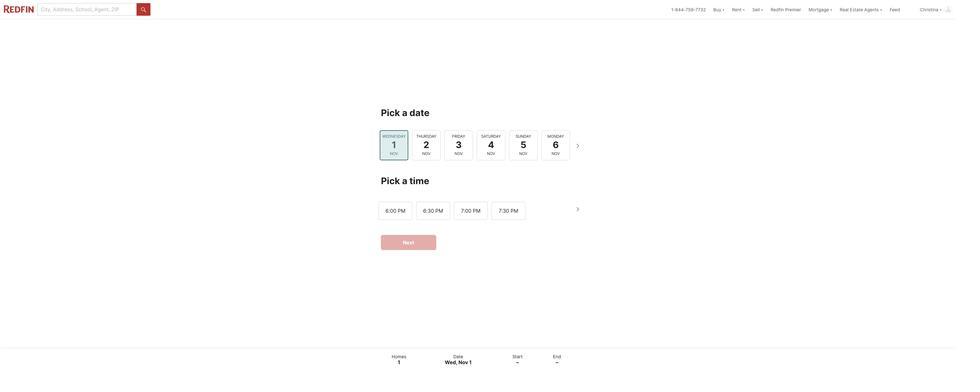 Task type: describe. For each thing, give the bounding box(es) containing it.
6
[[553, 140, 559, 151]]

nov for 1
[[390, 151, 398, 156]]

7:00 pm button
[[454, 202, 488, 220]]

christina ▾
[[920, 7, 942, 12]]

a for time
[[402, 175, 407, 186]]

4
[[488, 140, 494, 151]]

a for date
[[402, 107, 407, 118]]

thursday 2 nov
[[416, 134, 436, 156]]

rent
[[732, 7, 742, 12]]

estate
[[850, 7, 863, 12]]

next button
[[381, 235, 436, 250]]

6:30 pm button
[[416, 202, 450, 220]]

1 for homes 1
[[398, 360, 400, 366]]

premier
[[785, 7, 801, 12]]

6:30 pm
[[423, 208, 443, 214]]

6:00
[[385, 208, 396, 214]]

pick for pick a date
[[381, 107, 400, 118]]

5
[[520, 140, 526, 151]]

date
[[453, 354, 463, 359]]

sell ▾ button
[[749, 0, 767, 19]]

real estate agents ▾
[[840, 7, 882, 12]]

sell
[[752, 7, 760, 12]]

1-844-759-7732
[[671, 7, 706, 12]]

redfin premier
[[771, 7, 801, 12]]

1-
[[671, 7, 675, 12]]

1-844-759-7732 link
[[671, 7, 706, 12]]

– for end –
[[556, 360, 558, 366]]

real
[[840, 7, 849, 12]]

next
[[403, 240, 414, 246]]

feed button
[[886, 0, 916, 19]]

start
[[512, 354, 523, 359]]

next image for 7:30 pm
[[573, 204, 583, 214]]

nov for 4
[[487, 151, 495, 156]]

rent ▾
[[732, 7, 745, 12]]

▾ inside 'link'
[[880, 7, 882, 12]]

– for start –
[[516, 360, 519, 366]]

wednesday 1 nov
[[382, 134, 406, 156]]

submit search image
[[141, 7, 146, 12]]

▾ for buy ▾
[[723, 7, 725, 12]]

monday 6 nov
[[548, 134, 564, 156]]

pm for 7:30 pm
[[511, 208, 518, 214]]

friday
[[452, 134, 465, 139]]

rent ▾ button
[[728, 0, 749, 19]]

7732
[[695, 7, 706, 12]]

homes 1
[[392, 354, 406, 366]]

City, Address, School, Agent, ZIP search field
[[37, 3, 137, 16]]

7:30
[[499, 208, 509, 214]]

nov for 5
[[519, 151, 527, 156]]

sell ▾ button
[[752, 0, 763, 19]]

pm for 6:30 pm
[[435, 208, 443, 214]]

saturday 4 nov
[[481, 134, 501, 156]]

christina
[[920, 7, 938, 12]]

mortgage ▾ button
[[809, 0, 832, 19]]

saturday
[[481, 134, 501, 139]]

sunday 5 nov
[[516, 134, 531, 156]]

redfin premier button
[[767, 0, 805, 19]]



Task type: vqa. For each thing, say whether or not it's contained in the screenshot.
Wednesday 1 Nov
yes



Task type: locate. For each thing, give the bounding box(es) containing it.
▾ right mortgage
[[830, 7, 832, 12]]

▾ right the buy
[[723, 7, 725, 12]]

pick for pick a time
[[381, 175, 400, 186]]

mortgage ▾ button
[[805, 0, 836, 19]]

nov down the 5
[[519, 151, 527, 156]]

▾ right agents
[[880, 7, 882, 12]]

agents
[[864, 7, 879, 12]]

3 ▾ from the left
[[761, 7, 763, 12]]

0 horizontal spatial –
[[516, 360, 519, 366]]

friday 3 nov
[[452, 134, 465, 156]]

a left date
[[402, 107, 407, 118]]

nov for 6
[[552, 151, 560, 156]]

4 pm from the left
[[511, 208, 518, 214]]

pick a date
[[381, 107, 430, 118]]

redfin
[[771, 7, 784, 12]]

buy ▾ button
[[713, 0, 725, 19]]

real estate agents ▾ link
[[840, 0, 882, 19]]

pick up wednesday
[[381, 107, 400, 118]]

6 ▾ from the left
[[940, 7, 942, 12]]

time
[[409, 175, 429, 186]]

pm right 6:00
[[398, 208, 405, 214]]

– inside end –
[[556, 360, 558, 366]]

1 horizontal spatial 1
[[398, 360, 400, 366]]

▾ for christina ▾
[[940, 7, 942, 12]]

–
[[516, 360, 519, 366], [556, 360, 558, 366]]

nov down date
[[458, 360, 468, 366]]

6:00 pm
[[385, 208, 405, 214]]

nov down the "6" on the right top of page
[[552, 151, 560, 156]]

1 pm from the left
[[398, 208, 405, 214]]

nov inside sunday 5 nov
[[519, 151, 527, 156]]

1 pick from the top
[[381, 107, 400, 118]]

7:00 pm
[[461, 208, 481, 214]]

2
[[423, 140, 429, 151]]

1 ▾ from the left
[[723, 7, 725, 12]]

nov inside monday 6 nov
[[552, 151, 560, 156]]

buy ▾
[[713, 7, 725, 12]]

date
[[409, 107, 430, 118]]

5 ▾ from the left
[[880, 7, 882, 12]]

1 inside homes 1
[[398, 360, 400, 366]]

0 horizontal spatial 1
[[392, 140, 396, 151]]

4 ▾ from the left
[[830, 7, 832, 12]]

pm right the 6:30 at the left of page
[[435, 208, 443, 214]]

wed,
[[445, 360, 457, 366]]

nov inside saturday 4 nov
[[487, 151, 495, 156]]

1 for wednesday 1 nov
[[392, 140, 396, 151]]

2 pick from the top
[[381, 175, 400, 186]]

1 – from the left
[[516, 360, 519, 366]]

1 down homes
[[398, 360, 400, 366]]

nov
[[390, 151, 398, 156], [422, 151, 430, 156], [455, 151, 463, 156], [487, 151, 495, 156], [519, 151, 527, 156], [552, 151, 560, 156], [458, 360, 468, 366]]

end –
[[553, 354, 561, 366]]

1 next image from the top
[[573, 141, 583, 151]]

buy
[[713, 7, 721, 12]]

7:00
[[461, 208, 471, 214]]

▾ for mortgage ▾
[[830, 7, 832, 12]]

2 – from the left
[[556, 360, 558, 366]]

0 vertical spatial pick
[[381, 107, 400, 118]]

start –
[[512, 354, 523, 366]]

2 horizontal spatial 1
[[469, 360, 472, 366]]

mortgage ▾
[[809, 7, 832, 12]]

date wed, nov  1
[[445, 354, 472, 366]]

759-
[[686, 7, 695, 12]]

mortgage
[[809, 7, 829, 12]]

next image for saturday
[[573, 141, 583, 151]]

1 vertical spatial a
[[402, 175, 407, 186]]

pick left time
[[381, 175, 400, 186]]

homes
[[392, 354, 406, 359]]

pick a time
[[381, 175, 429, 186]]

sell ▾
[[752, 7, 763, 12]]

– inside start –
[[516, 360, 519, 366]]

▾ right christina
[[940, 7, 942, 12]]

thursday
[[416, 134, 436, 139]]

3 pm from the left
[[473, 208, 481, 214]]

pick
[[381, 107, 400, 118], [381, 175, 400, 186]]

nov inside thursday 2 nov
[[422, 151, 430, 156]]

▾ right sell
[[761, 7, 763, 12]]

– down end
[[556, 360, 558, 366]]

nov down the 4
[[487, 151, 495, 156]]

6:00 pm button
[[378, 202, 412, 220]]

pm for 6:00 pm
[[398, 208, 405, 214]]

pm
[[398, 208, 405, 214], [435, 208, 443, 214], [473, 208, 481, 214], [511, 208, 518, 214]]

0 vertical spatial next image
[[573, 141, 583, 151]]

7:30 pm
[[499, 208, 518, 214]]

– down start
[[516, 360, 519, 366]]

2 next image from the top
[[573, 204, 583, 214]]

nov down wednesday
[[390, 151, 398, 156]]

844-
[[675, 7, 686, 12]]

nov down '3'
[[455, 151, 463, 156]]

feed
[[890, 7, 900, 12]]

▾
[[723, 7, 725, 12], [743, 7, 745, 12], [761, 7, 763, 12], [830, 7, 832, 12], [880, 7, 882, 12], [940, 7, 942, 12]]

1 horizontal spatial –
[[556, 360, 558, 366]]

pm right the 7:30
[[511, 208, 518, 214]]

nov inside wednesday 1 nov
[[390, 151, 398, 156]]

▾ for sell ▾
[[761, 7, 763, 12]]

1 vertical spatial pick
[[381, 175, 400, 186]]

0 vertical spatial a
[[402, 107, 407, 118]]

next image
[[573, 141, 583, 151], [573, 204, 583, 214]]

a left time
[[402, 175, 407, 186]]

▾ for rent ▾
[[743, 7, 745, 12]]

pm for 7:00 pm
[[473, 208, 481, 214]]

sunday
[[516, 134, 531, 139]]

1 right wed,
[[469, 360, 472, 366]]

2 a from the top
[[402, 175, 407, 186]]

pm right 7:00
[[473, 208, 481, 214]]

1 inside date wed, nov  1
[[469, 360, 472, 366]]

a
[[402, 107, 407, 118], [402, 175, 407, 186]]

2 pm from the left
[[435, 208, 443, 214]]

2 ▾ from the left
[[743, 7, 745, 12]]

7:30 pm button
[[492, 202, 525, 220]]

end
[[553, 354, 561, 359]]

1 a from the top
[[402, 107, 407, 118]]

nov inside date wed, nov  1
[[458, 360, 468, 366]]

buy ▾ button
[[710, 0, 728, 19]]

nov inside friday 3 nov
[[455, 151, 463, 156]]

wednesday
[[382, 134, 406, 139]]

rent ▾ button
[[732, 0, 745, 19]]

monday
[[548, 134, 564, 139]]

6:30
[[423, 208, 434, 214]]

3
[[456, 140, 462, 151]]

1 inside wednesday 1 nov
[[392, 140, 396, 151]]

nov for 3
[[455, 151, 463, 156]]

real estate agents ▾ button
[[836, 0, 886, 19]]

1
[[392, 140, 396, 151], [398, 360, 400, 366], [469, 360, 472, 366]]

nov down 2
[[422, 151, 430, 156]]

▾ right rent
[[743, 7, 745, 12]]

nov for 2
[[422, 151, 430, 156]]

1 down wednesday
[[392, 140, 396, 151]]

1 vertical spatial next image
[[573, 204, 583, 214]]



